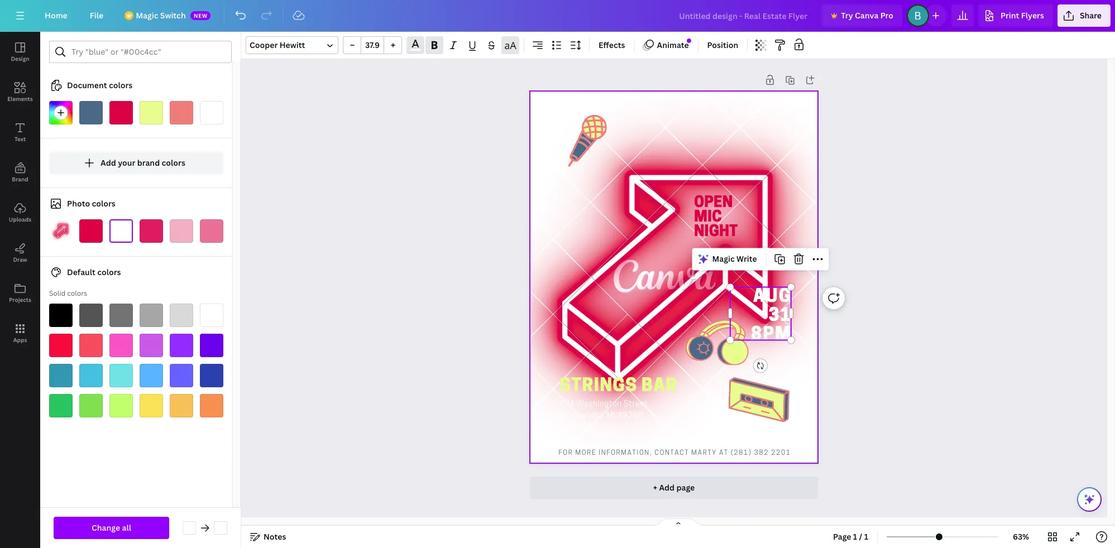Task type: describe. For each thing, give the bounding box(es) containing it.
print
[[1001, 10, 1019, 21]]

information,
[[599, 450, 652, 457]]

photo
[[67, 198, 90, 209]]

cooper hewitt
[[250, 40, 305, 50]]

magic write button
[[694, 250, 761, 268]]

change all button
[[54, 517, 169, 539]]

notes
[[264, 532, 286, 542]]

elements
[[7, 95, 33, 103]]

page 1 / 1
[[833, 532, 868, 542]]

projects
[[9, 296, 31, 304]]

mosherville,
[[559, 412, 605, 420]]

home
[[45, 10, 67, 21]]

magenta #cb6ce6 image
[[140, 334, 163, 357]]

#446a87 image
[[79, 101, 103, 125]]

write
[[736, 254, 757, 264]]

peach #ffbd59 image
[[170, 394, 193, 418]]

add your brand colors button
[[49, 152, 223, 174]]

all
[[122, 523, 131, 533]]

hewitt
[[280, 40, 305, 50]]

washington
[[577, 400, 622, 409]]

open
[[694, 196, 733, 211]]

marty
[[691, 450, 717, 457]]

default colors
[[67, 267, 121, 278]]

dark gray #545454 image
[[79, 304, 103, 327]]

change all
[[92, 523, 131, 533]]

brand
[[12, 175, 28, 183]]

grass green #7ed957 image
[[79, 394, 103, 418]]

(281)
[[731, 450, 752, 457]]

text button
[[0, 112, 40, 152]]

try
[[841, 10, 853, 21]]

cobalt blue #004aad image
[[200, 364, 223, 387]]

Design title text field
[[670, 4, 818, 27]]

magic switch
[[136, 10, 186, 21]]

lime #c1ff72 image
[[109, 394, 133, 418]]

uploads button
[[0, 193, 40, 233]]

mi 49258
[[607, 412, 643, 420]]

pink #ff66c4 image
[[109, 334, 133, 357]]

effects button
[[594, 36, 630, 54]]

file
[[90, 10, 103, 21]]

aug 31 8pm
[[751, 289, 792, 344]]

change
[[92, 523, 120, 533]]

cooper hewitt button
[[246, 36, 338, 54]]

add a new color image
[[49, 101, 73, 125]]

magic for magic switch
[[136, 10, 158, 21]]

+ add page
[[653, 482, 695, 493]]

aug
[[753, 289, 792, 307]]

63%
[[1013, 532, 1029, 542]]

magic for magic write
[[712, 254, 735, 264]]

night
[[694, 225, 738, 240]]

home link
[[36, 4, 76, 27]]

yellow #ffde59 image
[[140, 394, 163, 418]]

strings bar 474 washington street mosherville, mi 49258 strings-bar.co
[[559, 378, 677, 432]]

dark gray #545454 image
[[79, 304, 103, 327]]

pro
[[880, 10, 893, 21]]

position button
[[703, 36, 743, 54]]

street
[[624, 400, 648, 409]]

print flyers button
[[978, 4, 1053, 27]]

31
[[768, 308, 792, 326]]

your
[[118, 157, 135, 168]]

2 1 from the left
[[864, 532, 868, 542]]

peach #ffbd59 image
[[170, 394, 193, 418]]

at
[[719, 450, 728, 457]]

canva
[[855, 10, 878, 21]]

projects button
[[0, 273, 40, 313]]

#ffffff image
[[200, 101, 223, 125]]

side panel tab list
[[0, 32, 40, 353]]

turquoise blue #5ce1e6 image
[[109, 364, 133, 387]]

add your brand colors
[[101, 157, 185, 168]]



Task type: locate. For each thing, give the bounding box(es) containing it.
#ffffff image
[[200, 101, 223, 125], [183, 521, 196, 535], [183, 521, 196, 535]]

more
[[575, 450, 596, 457]]

colors inside button
[[162, 157, 185, 168]]

document colors
[[67, 80, 132, 90]]

for
[[559, 450, 573, 457]]

#f78076 image
[[170, 101, 193, 125], [170, 101, 193, 125]]

magic inside main menu bar
[[136, 10, 158, 21]]

violet #5e17eb image
[[200, 334, 223, 357], [200, 334, 223, 357]]

add right +
[[659, 482, 675, 493]]

– – number field
[[365, 40, 380, 50]]

magic
[[136, 10, 158, 21], [712, 254, 735, 264]]

#fefdfd image
[[409, 49, 421, 51], [109, 219, 133, 243], [109, 219, 133, 243]]

colors right document
[[109, 80, 132, 90]]

show pages image
[[651, 518, 705, 527]]

for more information, contact marty at (281) 382 2201
[[559, 450, 791, 457]]

flyers
[[1021, 10, 1044, 21]]

382
[[754, 450, 769, 457]]

print flyers
[[1001, 10, 1044, 21]]

magic inside magic write button
[[712, 254, 735, 264]]

colors for default colors
[[97, 267, 121, 278]]

apps button
[[0, 313, 40, 353]]

open mic night
[[694, 196, 738, 240]]

effects
[[599, 40, 625, 50]]

switch
[[160, 10, 186, 21]]

brand button
[[0, 152, 40, 193]]

grass green #7ed957 image
[[79, 394, 103, 418]]

mic
[[694, 210, 722, 225]]

colors right brand
[[162, 157, 185, 168]]

#446a87 image
[[79, 101, 103, 125]]

file button
[[81, 4, 112, 27]]

group
[[343, 36, 402, 54]]

try canva pro button
[[822, 4, 902, 27]]

green #00bf63 image
[[49, 394, 73, 418]]

orange #ff914d image
[[200, 394, 223, 418], [200, 394, 223, 418]]

design
[[11, 55, 29, 63]]

#e4103f image
[[79, 219, 103, 243], [79, 219, 103, 243]]

bar.co
[[589, 424, 612, 432]]

0 vertical spatial add
[[101, 157, 116, 168]]

canva assistant image
[[1083, 493, 1096, 506]]

cobalt blue #004aad image
[[200, 364, 223, 387]]

add inside add your brand colors button
[[101, 157, 116, 168]]

colors for document colors
[[109, 80, 132, 90]]

1 right /
[[864, 532, 868, 542]]

black #000000 image
[[49, 304, 73, 327], [49, 304, 73, 327]]

pink #ff66c4 image
[[109, 334, 133, 357]]

share
[[1080, 10, 1102, 21]]

#f07893 image
[[200, 219, 223, 243], [200, 219, 223, 243]]

8pm
[[751, 327, 792, 344]]

brand
[[137, 157, 160, 168]]

magenta #cb6ce6 image
[[140, 334, 163, 357]]

notes button
[[246, 528, 291, 546]]

lime #c1ff72 image
[[109, 394, 133, 418]]

1
[[853, 532, 857, 542], [864, 532, 868, 542]]

gray #737373 image
[[109, 304, 133, 327], [109, 304, 133, 327]]

#e8365d image
[[140, 219, 163, 243]]

document
[[67, 80, 107, 90]]

474
[[559, 400, 575, 409]]

add a new color image
[[49, 101, 73, 125]]

colors right the default
[[97, 267, 121, 278]]

coral red #ff5757 image
[[79, 334, 103, 357], [79, 334, 103, 357]]

turquoise blue #5ce1e6 image
[[109, 364, 133, 387]]

cooper
[[250, 40, 278, 50]]

animate
[[657, 40, 689, 50]]

magic left the switch
[[136, 10, 158, 21]]

colors for solid colors
[[67, 289, 87, 298]]

add left your
[[101, 157, 116, 168]]

main menu bar
[[0, 0, 1115, 32]]

page
[[676, 482, 695, 493]]

contact
[[655, 450, 689, 457]]

63% button
[[1003, 528, 1039, 546]]

bar
[[641, 378, 677, 396]]

Try "blue" or "#00c4cc" search field
[[71, 41, 224, 63]]

try canva pro
[[841, 10, 893, 21]]

draw
[[13, 256, 27, 264]]

royal blue #5271ff image
[[170, 364, 193, 387]]

1 1 from the left
[[853, 532, 857, 542]]

1 horizontal spatial 1
[[864, 532, 868, 542]]

share button
[[1057, 4, 1111, 27]]

text
[[14, 135, 26, 143]]

0 horizontal spatial add
[[101, 157, 116, 168]]

elements button
[[0, 72, 40, 112]]

magic left write
[[712, 254, 735, 264]]

1 vertical spatial magic
[[712, 254, 735, 264]]

+
[[653, 482, 657, 493]]

bright red #ff3131 image
[[49, 334, 73, 357], [49, 334, 73, 357]]

colors for photo colors
[[92, 198, 115, 209]]

photo colors
[[67, 198, 115, 209]]

1 horizontal spatial magic
[[712, 254, 735, 264]]

#e4103f image
[[109, 101, 133, 125], [109, 101, 133, 125]]

add
[[101, 157, 116, 168], [659, 482, 675, 493]]

colors right photo
[[92, 198, 115, 209]]

white #ffffff image
[[200, 304, 223, 327], [200, 304, 223, 327]]

#f6b2c1 image
[[170, 219, 193, 243], [170, 219, 193, 243]]

#e8365d image
[[140, 219, 163, 243]]

strings
[[559, 378, 637, 396]]

colors
[[109, 80, 132, 90], [162, 157, 185, 168], [92, 198, 115, 209], [97, 267, 121, 278], [67, 289, 87, 298]]

0 horizontal spatial magic
[[136, 10, 158, 21]]

new
[[194, 12, 208, 20]]

green #00bf63 image
[[49, 394, 73, 418]]

colors right solid
[[67, 289, 87, 298]]

solid colors
[[49, 289, 87, 298]]

uploads
[[9, 216, 31, 223]]

dark turquoise #0097b2 image
[[49, 364, 73, 387], [49, 364, 73, 387]]

magic write
[[712, 254, 757, 264]]

animate button
[[639, 36, 693, 54]]

add inside + add page button
[[659, 482, 675, 493]]

#fefdfd image
[[409, 49, 421, 51], [214, 521, 227, 535], [214, 521, 227, 535]]

draw button
[[0, 233, 40, 273]]

0 vertical spatial magic
[[136, 10, 158, 21]]

gray #a6a6a6 image
[[140, 304, 163, 327], [140, 304, 163, 327]]

/
[[859, 532, 862, 542]]

position
[[707, 40, 738, 50]]

royal blue #5271ff image
[[170, 364, 193, 387]]

apps
[[13, 336, 27, 344]]

solid
[[49, 289, 65, 298]]

2201
[[771, 450, 791, 457]]

0 horizontal spatial 1
[[853, 532, 857, 542]]

light gray #d9d9d9 image
[[170, 304, 193, 327], [170, 304, 193, 327]]

aqua blue #0cc0df image
[[79, 364, 103, 387], [79, 364, 103, 387]]

new image
[[687, 39, 691, 43]]

design button
[[0, 32, 40, 72]]

page
[[833, 532, 851, 542]]

1 vertical spatial add
[[659, 482, 675, 493]]

strings-
[[559, 424, 589, 432]]

1 horizontal spatial add
[[659, 482, 675, 493]]

yellow #ffde59 image
[[140, 394, 163, 418]]

#ecf791 image
[[140, 101, 163, 125], [140, 101, 163, 125]]

1 left /
[[853, 532, 857, 542]]

purple #8c52ff image
[[170, 334, 193, 357], [170, 334, 193, 357]]

default
[[67, 267, 95, 278]]

light blue #38b6ff image
[[140, 364, 163, 387], [140, 364, 163, 387]]



Task type: vqa. For each thing, say whether or not it's contained in the screenshot.
the Draw button
yes



